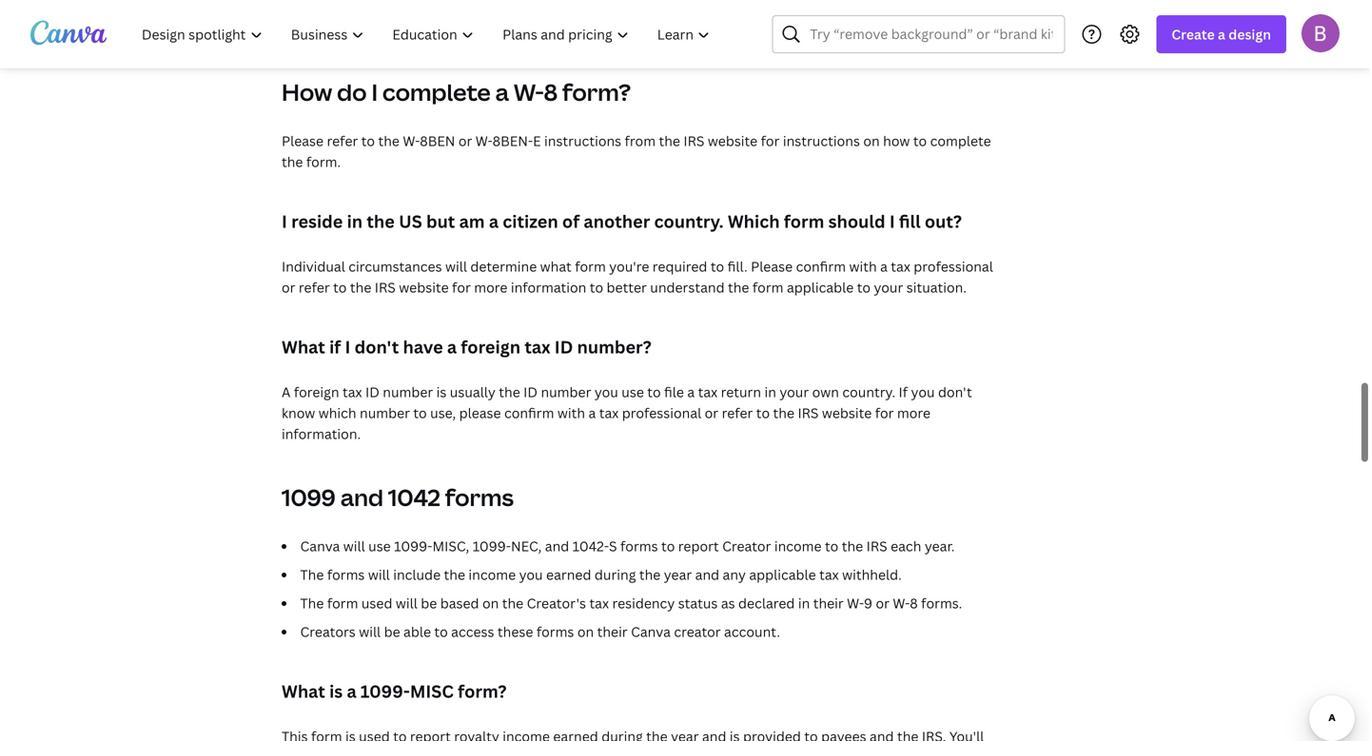 Task type: vqa. For each thing, say whether or not it's contained in the screenshot.
ID
yes



Task type: describe. For each thing, give the bounding box(es) containing it.
to left fill. at the right top of the page
[[711, 257, 724, 276]]

tax down the forms will include the income you earned during the year and any applicable tax withheld.
[[589, 594, 609, 612]]

website inside the please refer to the w-8ben or w-8ben-e instructions from the irs website for instructions on how to complete the form.
[[708, 132, 758, 150]]

is inside a foreign tax id number is usually the id number you use to file a tax return in your own country. if you don't know which number to use, please confirm with a tax professional or refer to the irs website for more information.
[[436, 383, 447, 401]]

am
[[459, 210, 485, 233]]

please refer to the w-8ben or w-8ben-e instructions from the irs website for instructions on how to complete the form.
[[282, 132, 991, 171]]

or inside a foreign tax id number is usually the id number you use to file a tax return in your own country. if you don't know which number to use, please confirm with a tax professional or refer to the irs website for more information.
[[705, 404, 719, 422]]

or inside individual circumstances will determine what form you're required to fill. please confirm with a tax professional or refer to the irs website for more information to better understand the form applicable to your situation.
[[282, 278, 295, 296]]

form down the which
[[753, 278, 784, 296]]

to left each
[[825, 537, 839, 555]]

will inside individual circumstances will determine what form you're required to fill. please confirm with a tax professional or refer to the irs website for more information to better understand the form applicable to your situation.
[[445, 257, 467, 276]]

required
[[653, 257, 708, 276]]

0 vertical spatial canva
[[300, 537, 340, 555]]

status
[[678, 594, 718, 612]]

tax up which
[[343, 383, 362, 401]]

0 vertical spatial country.
[[654, 210, 724, 233]]

the forms will include the income you earned during the year and any applicable tax withheld.
[[300, 566, 902, 584]]

for inside individual circumstances will determine what form you're required to fill. please confirm with a tax professional or refer to the irs website for more information to better understand the form applicable to your situation.
[[452, 278, 471, 296]]

fill.
[[728, 257, 748, 276]]

creator
[[722, 537, 771, 555]]

number down number?
[[541, 383, 591, 401]]

more inside individual circumstances will determine what form you're required to fill. please confirm with a tax professional or refer to the irs website for more information to better understand the form applicable to your situation.
[[474, 278, 508, 296]]

out?
[[925, 210, 962, 233]]

professional inside individual circumstances will determine what form you're required to fill. please confirm with a tax professional or refer to the irs website for more information to better understand the form applicable to your situation.
[[914, 257, 993, 276]]

access
[[451, 623, 494, 641]]

to down do
[[361, 132, 375, 150]]

canva will use 1099-misc, 1099-nec, and 1042-s forms to report creator income to the irs each year.
[[300, 537, 955, 555]]

each
[[891, 537, 922, 555]]

should
[[829, 210, 886, 233]]

include
[[393, 566, 441, 584]]

0 horizontal spatial in
[[347, 210, 363, 233]]

0 horizontal spatial income
[[469, 566, 516, 584]]

based
[[440, 594, 479, 612]]

return
[[721, 383, 761, 401]]

creator
[[674, 623, 721, 641]]

create a design button
[[1157, 15, 1287, 53]]

bob builder image
[[1302, 14, 1340, 52]]

situation.
[[907, 278, 967, 296]]

a inside individual circumstances will determine what form you're required to fill. please confirm with a tax professional or refer to the irs website for more information to better understand the form applicable to your situation.
[[880, 257, 888, 276]]

misc,
[[432, 537, 469, 555]]

on inside the please refer to the w-8ben or w-8ben-e instructions from the irs website for instructions on how to complete the form.
[[863, 132, 880, 150]]

year
[[664, 566, 692, 584]]

website inside individual circumstances will determine what form you're required to fill. please confirm with a tax professional or refer to the irs website for more information to better understand the form applicable to your situation.
[[399, 278, 449, 296]]

0 vertical spatial complete
[[382, 77, 491, 108]]

determine
[[470, 257, 537, 276]]

foreign inside a foreign tax id number is usually the id number you use to file a tax return in your own country. if you don't know which number to use, please confirm with a tax professional or refer to the irs website for more information.
[[294, 383, 339, 401]]

a
[[282, 383, 291, 401]]

a down number?
[[589, 404, 596, 422]]

top level navigation element
[[129, 15, 727, 53]]

0 horizontal spatial you
[[519, 566, 543, 584]]

1 instructions from the left
[[544, 132, 622, 150]]

2 vertical spatial in
[[798, 594, 810, 612]]

what for what is a 1099-misc form?
[[282, 680, 325, 703]]

8ben-
[[493, 132, 533, 150]]

own
[[812, 383, 839, 401]]

earned
[[546, 566, 591, 584]]

better
[[607, 278, 647, 296]]

design
[[1229, 25, 1271, 43]]

1 vertical spatial on
[[482, 594, 499, 612]]

1099- for misc
[[361, 680, 410, 703]]

reside
[[291, 210, 343, 233]]

e
[[533, 132, 541, 150]]

use,
[[430, 404, 456, 422]]

2 vertical spatial and
[[695, 566, 720, 584]]

form up creators
[[327, 594, 358, 612]]

or inside the please refer to the w-8ben or w-8ben-e instructions from the irs website for instructions on how to complete the form.
[[459, 132, 472, 150]]

refer inside a foreign tax id number is usually the id number you use to file a tax return in your own country. if you don't know which number to use, please confirm with a tax professional or refer to the irs website for more information.
[[722, 404, 753, 422]]

a right file
[[687, 383, 695, 401]]

2 instructions from the left
[[783, 132, 860, 150]]

refer inside individual circumstances will determine what form you're required to fill. please confirm with a tax professional or refer to the irs website for more information to better understand the form applicable to your situation.
[[299, 278, 330, 296]]

s
[[609, 537, 617, 555]]

another
[[584, 210, 650, 233]]

forms up misc,
[[445, 482, 514, 513]]

if
[[329, 335, 341, 359]]

1042-
[[573, 537, 609, 555]]

a inside dropdown button
[[1218, 25, 1226, 43]]

your inside a foreign tax id number is usually the id number you use to file a tax return in your own country. if you don't know which number to use, please confirm with a tax professional or refer to the irs website for more information.
[[780, 383, 809, 401]]

but
[[426, 210, 455, 233]]

1 vertical spatial is
[[329, 680, 343, 703]]

please inside the please refer to the w-8ben or w-8ben-e instructions from the irs website for instructions on how to complete the form.
[[282, 132, 324, 150]]

to right able
[[434, 623, 448, 641]]

what if i don't have a foreign tax id number?
[[282, 335, 652, 359]]

i reside in the us but am a citizen of another country. which form should i fill out?
[[282, 210, 962, 233]]

Try "remove background" or "brand kit" search field
[[810, 16, 1053, 52]]

report
[[678, 537, 719, 555]]

i right if
[[345, 335, 351, 359]]

us
[[399, 210, 422, 233]]

1042
[[388, 482, 441, 513]]

1 vertical spatial and
[[545, 537, 569, 555]]

tax down information
[[525, 335, 550, 359]]

create a design
[[1172, 25, 1271, 43]]

from
[[625, 132, 656, 150]]

understand
[[650, 278, 725, 296]]

0 horizontal spatial id
[[365, 383, 380, 401]]

used
[[361, 594, 393, 612]]

tax inside individual circumstances will determine what form you're required to fill. please confirm with a tax professional or refer to the irs website for more information to better understand the form applicable to your situation.
[[891, 257, 911, 276]]

0 vertical spatial foreign
[[461, 335, 521, 359]]

complete inside the please refer to the w-8ben or w-8ben-e instructions from the irs website for instructions on how to complete the form.
[[930, 132, 991, 150]]

withheld.
[[842, 566, 902, 584]]

1099- for misc,
[[394, 537, 432, 555]]

a right have
[[447, 335, 457, 359]]

0 horizontal spatial their
[[597, 623, 628, 641]]

nec,
[[511, 537, 542, 555]]

a right am in the top left of the page
[[489, 210, 499, 233]]

1099- right misc,
[[473, 537, 511, 555]]

w- up e on the top left of page
[[514, 77, 544, 108]]

i left fill
[[890, 210, 895, 233]]

id for usually
[[524, 383, 538, 401]]

how do i complete a w-8 form?
[[282, 77, 631, 108]]

individual circumstances will determine what form you're required to fill. please confirm with a tax professional or refer to the irs website for more information to better understand the form applicable to your situation.
[[282, 257, 993, 296]]

with inside a foreign tax id number is usually the id number you use to file a tax return in your own country. if you don't know which number to use, please confirm with a tax professional or refer to the irs website for more information.
[[558, 404, 585, 422]]

applicable inside individual circumstances will determine what form you're required to fill. please confirm with a tax professional or refer to the irs website for more information to better understand the form applicable to your situation.
[[787, 278, 854, 296]]

have
[[403, 335, 443, 359]]

individual
[[282, 257, 345, 276]]

irs inside the please refer to the w-8ben or w-8ben-e instructions from the irs website for instructions on how to complete the form.
[[684, 132, 705, 150]]

usually
[[450, 383, 496, 401]]

any
[[723, 566, 746, 584]]

what
[[540, 257, 572, 276]]

tax left withheld.
[[819, 566, 839, 584]]

1 vertical spatial 8
[[910, 594, 918, 612]]

number right which
[[360, 404, 410, 422]]

number up use,
[[383, 383, 433, 401]]

which
[[728, 210, 780, 233]]

a down creators
[[347, 680, 357, 703]]

irs inside individual circumstances will determine what form you're required to fill. please confirm with a tax professional or refer to the irs website for more information to better understand the form applicable to your situation.
[[375, 278, 396, 296]]

to left file
[[647, 383, 661, 401]]

i left reside
[[282, 210, 287, 233]]

2 horizontal spatial you
[[911, 383, 935, 401]]

citizen
[[503, 210, 558, 233]]

creators will be able to access these forms on their canva creator account.
[[300, 623, 780, 641]]

tax left return
[[698, 383, 718, 401]]

for inside a foreign tax id number is usually the id number you use to file a tax return in your own country. if you don't know which number to use, please confirm with a tax professional or refer to the irs website for more information.
[[875, 404, 894, 422]]

if
[[899, 383, 908, 401]]

to down "should"
[[857, 278, 871, 296]]

of
[[562, 210, 580, 233]]

in inside a foreign tax id number is usually the id number you use to file a tax return in your own country. if you don't know which number to use, please confirm with a tax professional or refer to the irs website for more information.
[[765, 383, 776, 401]]

1 vertical spatial use
[[368, 537, 391, 555]]



Task type: locate. For each thing, give the bounding box(es) containing it.
confirm inside individual circumstances will determine what form you're required to fill. please confirm with a tax professional or refer to the irs website for more information to better understand the form applicable to your situation.
[[796, 257, 846, 276]]

what left if
[[282, 335, 325, 359]]

refer down the individual on the top of the page
[[299, 278, 330, 296]]

0 vertical spatial website
[[708, 132, 758, 150]]

0 vertical spatial 8
[[544, 77, 558, 108]]

what
[[282, 335, 325, 359], [282, 680, 325, 703]]

and
[[341, 482, 384, 513], [545, 537, 569, 555], [695, 566, 720, 584]]

1 vertical spatial country.
[[843, 383, 896, 401]]

0 horizontal spatial country.
[[654, 210, 724, 233]]

as
[[721, 594, 735, 612]]

0 vertical spatial please
[[282, 132, 324, 150]]

income
[[774, 537, 822, 555], [469, 566, 516, 584]]

1 horizontal spatial with
[[849, 257, 877, 276]]

instructions left how at the right of the page
[[783, 132, 860, 150]]

0 horizontal spatial professional
[[622, 404, 702, 422]]

irs up withheld.
[[867, 537, 888, 555]]

0 vertical spatial is
[[436, 383, 447, 401]]

1 vertical spatial refer
[[299, 278, 330, 296]]

1 horizontal spatial please
[[751, 257, 793, 276]]

id
[[555, 335, 573, 359], [365, 383, 380, 401], [524, 383, 538, 401]]

form
[[784, 210, 824, 233], [575, 257, 606, 276], [753, 278, 784, 296], [327, 594, 358, 612]]

what down creators
[[282, 680, 325, 703]]

on
[[863, 132, 880, 150], [482, 594, 499, 612], [577, 623, 594, 641]]

1 horizontal spatial more
[[897, 404, 931, 422]]

a left design
[[1218, 25, 1226, 43]]

irs right from
[[684, 132, 705, 150]]

0 horizontal spatial please
[[282, 132, 324, 150]]

during
[[595, 566, 636, 584]]

0 vertical spatial your
[[874, 278, 903, 296]]

forms down creator's
[[537, 623, 574, 641]]

w-
[[514, 77, 544, 108], [403, 132, 420, 150], [476, 132, 493, 150], [847, 594, 864, 612], [893, 594, 910, 612]]

misc
[[410, 680, 454, 703]]

complete up 8ben in the top left of the page
[[382, 77, 491, 108]]

to
[[361, 132, 375, 150], [913, 132, 927, 150], [711, 257, 724, 276], [333, 278, 347, 296], [590, 278, 603, 296], [857, 278, 871, 296], [647, 383, 661, 401], [413, 404, 427, 422], [756, 404, 770, 422], [661, 537, 675, 555], [825, 537, 839, 555], [434, 623, 448, 641]]

information
[[511, 278, 587, 296]]

2 vertical spatial for
[[875, 404, 894, 422]]

2 horizontal spatial in
[[798, 594, 810, 612]]

more
[[474, 278, 508, 296], [897, 404, 931, 422]]

please inside individual circumstances will determine what form you're required to fill. please confirm with a tax professional or refer to the irs website for more information to better understand the form applicable to your situation.
[[751, 257, 793, 276]]

a up 8ben-
[[495, 77, 509, 108]]

you
[[595, 383, 618, 401], [911, 383, 935, 401], [519, 566, 543, 584]]

0 horizontal spatial with
[[558, 404, 585, 422]]

tax up 'situation.'
[[891, 257, 911, 276]]

forms up used
[[327, 566, 365, 584]]

instructions right e on the top left of page
[[544, 132, 622, 150]]

able
[[404, 623, 431, 641]]

0 horizontal spatial complete
[[382, 77, 491, 108]]

use inside a foreign tax id number is usually the id number you use to file a tax return in your own country. if you don't know which number to use, please confirm with a tax professional or refer to the irs website for more information.
[[622, 383, 644, 401]]

0 horizontal spatial more
[[474, 278, 508, 296]]

a down "should"
[[880, 257, 888, 276]]

1 vertical spatial with
[[558, 404, 585, 422]]

to left use,
[[413, 404, 427, 422]]

you right if
[[911, 383, 935, 401]]

applicable up declared
[[749, 566, 816, 584]]

0 vertical spatial refer
[[327, 132, 358, 150]]

0 horizontal spatial 8
[[544, 77, 558, 108]]

1 vertical spatial income
[[469, 566, 516, 584]]

2 horizontal spatial and
[[695, 566, 720, 584]]

more down if
[[897, 404, 931, 422]]

1 horizontal spatial confirm
[[796, 257, 846, 276]]

form? right "misc" on the bottom
[[458, 680, 507, 703]]

professional down file
[[622, 404, 702, 422]]

do
[[337, 77, 367, 108]]

year.
[[925, 537, 955, 555]]

foreign
[[461, 335, 521, 359], [294, 383, 339, 401]]

form.
[[306, 153, 341, 171]]

w- right 8ben in the top left of the page
[[476, 132, 493, 150]]

2 vertical spatial website
[[822, 404, 872, 422]]

a
[[1218, 25, 1226, 43], [495, 77, 509, 108], [489, 210, 499, 233], [880, 257, 888, 276], [447, 335, 457, 359], [687, 383, 695, 401], [589, 404, 596, 422], [347, 680, 357, 703]]

0 vertical spatial on
[[863, 132, 880, 150]]

2 vertical spatial on
[[577, 623, 594, 641]]

w- down withheld.
[[847, 594, 864, 612]]

your left "own"
[[780, 383, 809, 401]]

8
[[544, 77, 558, 108], [910, 594, 918, 612]]

and left 1042
[[341, 482, 384, 513]]

confirm inside a foreign tax id number is usually the id number you use to file a tax return in your own country. if you don't know which number to use, please confirm with a tax professional or refer to the irs website for more information.
[[504, 404, 554, 422]]

0 vertical spatial the
[[300, 566, 324, 584]]

the for the form used will be based on the creator's tax residency status as declared in their w-9 or w-8 forms.
[[300, 594, 324, 612]]

with inside individual circumstances will determine what form you're required to fill. please confirm with a tax professional or refer to the irs website for more information to better understand the form applicable to your situation.
[[849, 257, 877, 276]]

your inside individual circumstances will determine what form you're required to fill. please confirm with a tax professional or refer to the irs website for more information to better understand the form applicable to your situation.
[[874, 278, 903, 296]]

0 vertical spatial applicable
[[787, 278, 854, 296]]

1 horizontal spatial instructions
[[783, 132, 860, 150]]

is up use,
[[436, 383, 447, 401]]

use
[[622, 383, 644, 401], [368, 537, 391, 555]]

1 vertical spatial more
[[897, 404, 931, 422]]

0 horizontal spatial is
[[329, 680, 343, 703]]

to right how at the right of the page
[[913, 132, 927, 150]]

8ben
[[420, 132, 455, 150]]

1 horizontal spatial on
[[577, 623, 594, 641]]

or
[[459, 132, 472, 150], [282, 278, 295, 296], [705, 404, 719, 422], [876, 594, 890, 612]]

1 the from the top
[[300, 566, 324, 584]]

file
[[664, 383, 684, 401]]

1 horizontal spatial canva
[[631, 623, 671, 641]]

country. up required
[[654, 210, 724, 233]]

2 what from the top
[[282, 680, 325, 703]]

i
[[372, 77, 378, 108], [282, 210, 287, 233], [890, 210, 895, 233], [345, 335, 351, 359]]

0 horizontal spatial on
[[482, 594, 499, 612]]

income right creator on the right of page
[[774, 537, 822, 555]]

on left how at the right of the page
[[863, 132, 880, 150]]

0 horizontal spatial be
[[384, 623, 400, 641]]

0 horizontal spatial your
[[780, 383, 809, 401]]

refer inside the please refer to the w-8ben or w-8ben-e instructions from the irs website for instructions on how to complete the form.
[[327, 132, 358, 150]]

information.
[[282, 425, 361, 443]]

professional up 'situation.'
[[914, 257, 993, 276]]

0 vertical spatial more
[[474, 278, 508, 296]]

2 the from the top
[[300, 594, 324, 612]]

and left any at the right
[[695, 566, 720, 584]]

tax
[[891, 257, 911, 276], [525, 335, 550, 359], [343, 383, 362, 401], [698, 383, 718, 401], [599, 404, 619, 422], [819, 566, 839, 584], [589, 594, 609, 612]]

1 horizontal spatial don't
[[938, 383, 972, 401]]

1 vertical spatial applicable
[[749, 566, 816, 584]]

2 horizontal spatial for
[[875, 404, 894, 422]]

1 horizontal spatial country.
[[843, 383, 896, 401]]

1 horizontal spatial their
[[813, 594, 844, 612]]

website up the which
[[708, 132, 758, 150]]

more inside a foreign tax id number is usually the id number you use to file a tax return in your own country. if you don't know which number to use, please confirm with a tax professional or refer to the irs website for more information.
[[897, 404, 931, 422]]

1 horizontal spatial in
[[765, 383, 776, 401]]

don't
[[355, 335, 399, 359], [938, 383, 972, 401]]

what for what if i don't have a foreign tax id number?
[[282, 335, 325, 359]]

1 vertical spatial canva
[[631, 623, 671, 641]]

foreign up "usually"
[[461, 335, 521, 359]]

account.
[[724, 623, 780, 641]]

1 horizontal spatial is
[[436, 383, 447, 401]]

1099- down able
[[361, 680, 410, 703]]

0 vertical spatial don't
[[355, 335, 399, 359]]

0 horizontal spatial canva
[[300, 537, 340, 555]]

please right fill. at the right top of the page
[[751, 257, 793, 276]]

i right do
[[372, 77, 378, 108]]

w- right 9
[[893, 594, 910, 612]]

more down determine
[[474, 278, 508, 296]]

1 vertical spatial professional
[[622, 404, 702, 422]]

applicable
[[787, 278, 854, 296], [749, 566, 816, 584]]

1 horizontal spatial and
[[545, 537, 569, 555]]

in right reside
[[347, 210, 363, 233]]

to down the individual on the top of the page
[[333, 278, 347, 296]]

website
[[708, 132, 758, 150], [399, 278, 449, 296], [822, 404, 872, 422]]

1 horizontal spatial you
[[595, 383, 618, 401]]

irs inside a foreign tax id number is usually the id number you use to file a tax return in your own country. if you don't know which number to use, please confirm with a tax professional or refer to the irs website for more information.
[[798, 404, 819, 422]]

the for the forms will include the income you earned during the year and any applicable tax withheld.
[[300, 566, 324, 584]]

with down "should"
[[849, 257, 877, 276]]

0 horizontal spatial confirm
[[504, 404, 554, 422]]

forms right s
[[620, 537, 658, 555]]

form? up from
[[562, 77, 631, 108]]

canva
[[300, 537, 340, 555], [631, 623, 671, 641]]

please
[[459, 404, 501, 422]]

forms
[[445, 482, 514, 513], [620, 537, 658, 555], [327, 566, 365, 584], [537, 623, 574, 641]]

1099- up include
[[394, 537, 432, 555]]

in right return
[[765, 383, 776, 401]]

for
[[761, 132, 780, 150], [452, 278, 471, 296], [875, 404, 894, 422]]

confirm right "please"
[[504, 404, 554, 422]]

these
[[498, 623, 533, 641]]

residency
[[612, 594, 675, 612]]

is down creators
[[329, 680, 343, 703]]

refer down return
[[722, 404, 753, 422]]

0 vertical spatial be
[[421, 594, 437, 612]]

website down circumstances
[[399, 278, 449, 296]]

0 vertical spatial for
[[761, 132, 780, 150]]

0 vertical spatial and
[[341, 482, 384, 513]]

1 horizontal spatial your
[[874, 278, 903, 296]]

foreign up know
[[294, 383, 339, 401]]

website down "own"
[[822, 404, 872, 422]]

for inside the please refer to the w-8ben or w-8ben-e instructions from the irs website for instructions on how to complete the form.
[[761, 132, 780, 150]]

1 vertical spatial be
[[384, 623, 400, 641]]

1 vertical spatial your
[[780, 383, 809, 401]]

1 what from the top
[[282, 335, 325, 359]]

form right the what
[[575, 257, 606, 276]]

website inside a foreign tax id number is usually the id number you use to file a tax return in your own country. if you don't know which number to use, please confirm with a tax professional or refer to the irs website for more information.
[[822, 404, 872, 422]]

a foreign tax id number is usually the id number you use to file a tax return in your own country. if you don't know which number to use, please confirm with a tax professional or refer to the irs website for more information.
[[282, 383, 972, 443]]

please up form.
[[282, 132, 324, 150]]

circumstances
[[349, 257, 442, 276]]

in right declared
[[798, 594, 810, 612]]

1 horizontal spatial website
[[708, 132, 758, 150]]

know
[[282, 404, 315, 422]]

0 horizontal spatial and
[[341, 482, 384, 513]]

1 vertical spatial form?
[[458, 680, 507, 703]]

canva down 1099
[[300, 537, 340, 555]]

creators
[[300, 623, 356, 641]]

2 vertical spatial refer
[[722, 404, 753, 422]]

forms.
[[921, 594, 962, 612]]

don't inside a foreign tax id number is usually the id number you use to file a tax return in your own country. if you don't know which number to use, please confirm with a tax professional or refer to the irs website for more information.
[[938, 383, 972, 401]]

confirm down "should"
[[796, 257, 846, 276]]

canva down "residency"
[[631, 623, 671, 641]]

what is a 1099-misc form?
[[282, 680, 507, 703]]

0 vertical spatial income
[[774, 537, 822, 555]]

their down "the form used will be based on the creator's tax residency status as declared in their w-9 or w-8 forms."
[[597, 623, 628, 641]]

you down nec,
[[519, 566, 543, 584]]

complete right how at the right of the page
[[930, 132, 991, 150]]

number?
[[577, 335, 652, 359]]

country. left if
[[843, 383, 896, 401]]

country. inside a foreign tax id number is usually the id number you use to file a tax return in your own country. if you don't know which number to use, please confirm with a tax professional or refer to the irs website for more information.
[[843, 383, 896, 401]]

be left based
[[421, 594, 437, 612]]

refer up form.
[[327, 132, 358, 150]]

9
[[864, 594, 873, 612]]

to down return
[[756, 404, 770, 422]]

income up based
[[469, 566, 516, 584]]

1 horizontal spatial use
[[622, 383, 644, 401]]

with down number?
[[558, 404, 585, 422]]

0 vertical spatial professional
[[914, 257, 993, 276]]

0 horizontal spatial instructions
[[544, 132, 622, 150]]

1 vertical spatial for
[[452, 278, 471, 296]]

irs
[[684, 132, 705, 150], [375, 278, 396, 296], [798, 404, 819, 422], [867, 537, 888, 555]]

declared
[[739, 594, 795, 612]]

1 vertical spatial in
[[765, 383, 776, 401]]

fill
[[899, 210, 921, 233]]

to up year
[[661, 537, 675, 555]]

2 horizontal spatial website
[[822, 404, 872, 422]]

will
[[445, 257, 467, 276], [343, 537, 365, 555], [368, 566, 390, 584], [396, 594, 418, 612], [359, 623, 381, 641]]

how
[[282, 77, 332, 108]]

1 vertical spatial foreign
[[294, 383, 339, 401]]

0 horizontal spatial form?
[[458, 680, 507, 703]]

1 horizontal spatial income
[[774, 537, 822, 555]]

1099 and 1042 forms
[[282, 482, 514, 513]]

create
[[1172, 25, 1215, 43]]

the
[[300, 566, 324, 584], [300, 594, 324, 612]]

1 horizontal spatial 8
[[910, 594, 918, 612]]

tax down number?
[[599, 404, 619, 422]]

professional inside a foreign tax id number is usually the id number you use to file a tax return in your own country. if you don't know which number to use, please confirm with a tax professional or refer to the irs website for more information.
[[622, 404, 702, 422]]

you're
[[609, 257, 649, 276]]

1 vertical spatial please
[[751, 257, 793, 276]]

on right based
[[482, 594, 499, 612]]

country.
[[654, 210, 724, 233], [843, 383, 896, 401]]

1 vertical spatial their
[[597, 623, 628, 641]]

1 vertical spatial don't
[[938, 383, 972, 401]]

1099
[[282, 482, 336, 513]]

id for foreign
[[555, 335, 573, 359]]

form?
[[562, 77, 631, 108], [458, 680, 507, 703]]

creator's
[[527, 594, 586, 612]]

1 vertical spatial website
[[399, 278, 449, 296]]

1 horizontal spatial id
[[524, 383, 538, 401]]

0 vertical spatial confirm
[[796, 257, 846, 276]]

0 vertical spatial what
[[282, 335, 325, 359]]

use down the 1099 and 1042 forms
[[368, 537, 391, 555]]

0 vertical spatial their
[[813, 594, 844, 612]]

w- down how do i complete a w-8 form?
[[403, 132, 420, 150]]

1 horizontal spatial professional
[[914, 257, 993, 276]]

2 horizontal spatial id
[[555, 335, 573, 359]]

1 horizontal spatial be
[[421, 594, 437, 612]]

on down creator's
[[577, 623, 594, 641]]

the form used will be based on the creator's tax residency status as declared in their w-9 or w-8 forms.
[[300, 594, 962, 612]]

irs down circumstances
[[375, 278, 396, 296]]

which
[[319, 404, 356, 422]]

form right the which
[[784, 210, 824, 233]]

2 horizontal spatial on
[[863, 132, 880, 150]]

0 vertical spatial form?
[[562, 77, 631, 108]]

to left better
[[590, 278, 603, 296]]

you down number?
[[595, 383, 618, 401]]

how
[[883, 132, 910, 150]]

irs down "own"
[[798, 404, 819, 422]]



